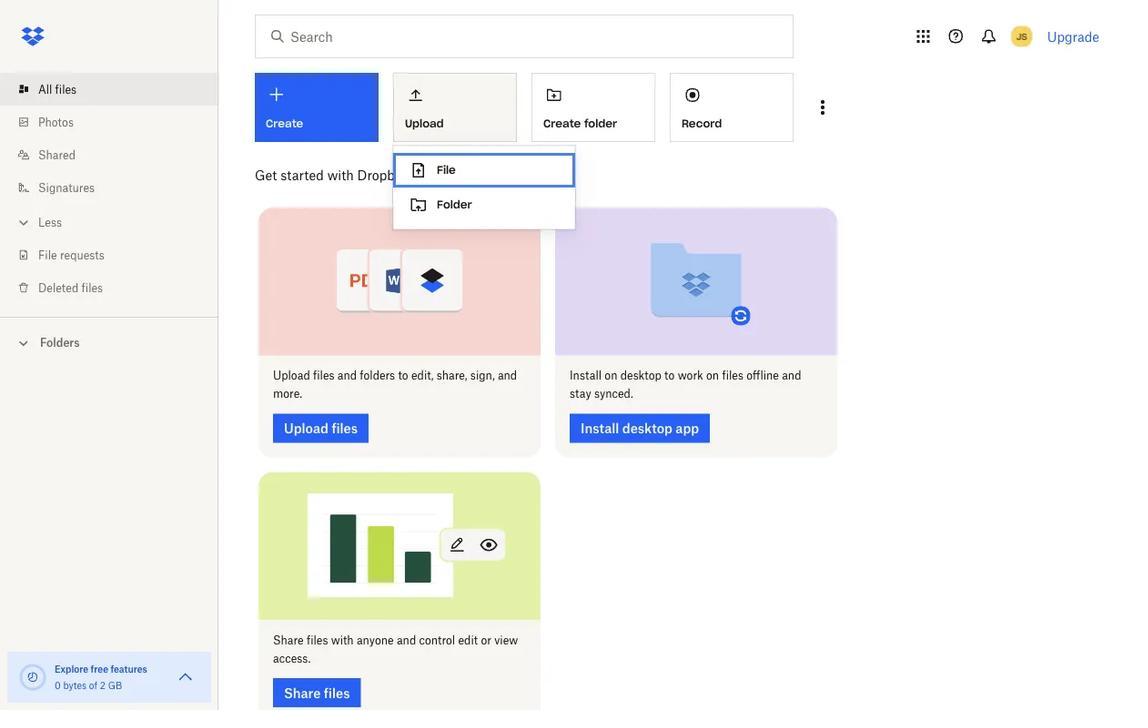 Task type: locate. For each thing, give the bounding box(es) containing it.
create folder button
[[532, 73, 656, 142]]

with right started
[[327, 167, 354, 183]]

file inside the file menu item
[[437, 163, 456, 177]]

upgrade
[[1048, 29, 1100, 44]]

on up synced.
[[605, 369, 618, 382]]

upload
[[405, 116, 444, 130], [273, 369, 310, 382]]

1 to from the left
[[398, 369, 409, 382]]

get started with dropbox
[[255, 167, 409, 183]]

files inside share files with anyone and control edit or view access.
[[307, 633, 328, 647]]

folders button
[[0, 329, 219, 356]]

requests
[[60, 248, 105, 262]]

2 on from the left
[[707, 369, 719, 382]]

0 vertical spatial with
[[327, 167, 354, 183]]

file down less
[[38, 248, 57, 262]]

files right deleted
[[82, 281, 103, 295]]

folder menu item
[[393, 188, 575, 222]]

folder
[[437, 198, 472, 212]]

with left anyone
[[331, 633, 354, 647]]

deleted files link
[[15, 271, 219, 304]]

shared link
[[15, 138, 219, 171]]

0 vertical spatial upload
[[405, 116, 444, 130]]

control
[[419, 633, 455, 647]]

1 horizontal spatial file
[[437, 163, 456, 177]]

create
[[544, 116, 581, 130]]

and right sign,
[[498, 369, 517, 382]]

files left folders
[[313, 369, 335, 382]]

files left the offline
[[722, 369, 744, 382]]

2
[[100, 680, 106, 691]]

on right work
[[707, 369, 719, 382]]

all files link
[[15, 73, 219, 106]]

more.
[[273, 387, 302, 401]]

upload inside the upload files and folders to edit, share, sign, and more.
[[273, 369, 310, 382]]

files
[[55, 82, 77, 96], [82, 281, 103, 295], [313, 369, 335, 382], [722, 369, 744, 382], [307, 633, 328, 647]]

0 horizontal spatial file
[[38, 248, 57, 262]]

0 horizontal spatial to
[[398, 369, 409, 382]]

0 horizontal spatial on
[[605, 369, 618, 382]]

and right the offline
[[782, 369, 802, 382]]

synced.
[[595, 387, 634, 401]]

files right all
[[55, 82, 77, 96]]

1 horizontal spatial on
[[707, 369, 719, 382]]

1 vertical spatial upload
[[273, 369, 310, 382]]

started
[[281, 167, 324, 183]]

upgrade link
[[1048, 29, 1100, 44]]

upload up dropbox
[[405, 116, 444, 130]]

upload inside "dropdown button"
[[405, 116, 444, 130]]

with inside share files with anyone and control edit or view access.
[[331, 633, 354, 647]]

files inside the upload files and folders to edit, share, sign, and more.
[[313, 369, 335, 382]]

file requests link
[[15, 239, 219, 271]]

upload button
[[393, 73, 517, 142]]

gb
[[108, 680, 122, 691]]

1 vertical spatial file
[[38, 248, 57, 262]]

and left control
[[397, 633, 416, 647]]

on
[[605, 369, 618, 382], [707, 369, 719, 382]]

to left the edit,
[[398, 369, 409, 382]]

signatures link
[[15, 171, 219, 204]]

1 vertical spatial with
[[331, 633, 354, 647]]

deleted
[[38, 281, 79, 295]]

with
[[327, 167, 354, 183], [331, 633, 354, 647]]

to
[[398, 369, 409, 382], [665, 369, 675, 382]]

deleted files
[[38, 281, 103, 295]]

file
[[437, 163, 456, 177], [38, 248, 57, 262]]

0 vertical spatial file
[[437, 163, 456, 177]]

to left work
[[665, 369, 675, 382]]

2 to from the left
[[665, 369, 675, 382]]

and
[[338, 369, 357, 382], [498, 369, 517, 382], [782, 369, 802, 382], [397, 633, 416, 647]]

files for upload files and folders to edit, share, sign, and more.
[[313, 369, 335, 382]]

create folder
[[544, 116, 617, 130]]

explore free features 0 bytes of 2 gb
[[55, 663, 147, 691]]

of
[[89, 680, 97, 691]]

share files with anyone and control edit or view access.
[[273, 633, 518, 665]]

shared
[[38, 148, 76, 162]]

share
[[273, 633, 304, 647]]

list
[[0, 62, 219, 317]]

upload files and folders to edit, share, sign, and more.
[[273, 369, 517, 401]]

file inside file requests link
[[38, 248, 57, 262]]

file requests
[[38, 248, 105, 262]]

upload for upload files and folders to edit, share, sign, and more.
[[273, 369, 310, 382]]

files for all files
[[55, 82, 77, 96]]

files right the 'share'
[[307, 633, 328, 647]]

or
[[481, 633, 492, 647]]

files inside list item
[[55, 82, 77, 96]]

bytes
[[63, 680, 87, 691]]

1 horizontal spatial to
[[665, 369, 675, 382]]

all
[[38, 82, 52, 96]]

all files list item
[[0, 73, 219, 106]]

with for started
[[327, 167, 354, 183]]

0 horizontal spatial upload
[[273, 369, 310, 382]]

upload up more.
[[273, 369, 310, 382]]

file up folder
[[437, 163, 456, 177]]

folder
[[585, 116, 617, 130]]

1 horizontal spatial upload
[[405, 116, 444, 130]]



Task type: describe. For each thing, give the bounding box(es) containing it.
install on desktop to work on files offline and stay synced.
[[570, 369, 802, 401]]

all files
[[38, 82, 77, 96]]

dropbox
[[357, 167, 409, 183]]

folders
[[360, 369, 395, 382]]

files for share files with anyone and control edit or view access.
[[307, 633, 328, 647]]

stay
[[570, 387, 592, 401]]

edit,
[[411, 369, 434, 382]]

photos link
[[15, 106, 219, 138]]

record button
[[670, 73, 794, 142]]

0
[[55, 680, 61, 691]]

to inside the upload files and folders to edit, share, sign, and more.
[[398, 369, 409, 382]]

and inside share files with anyone and control edit or view access.
[[397, 633, 416, 647]]

dropbox image
[[15, 18, 51, 55]]

share,
[[437, 369, 468, 382]]

get
[[255, 167, 277, 183]]

view
[[495, 633, 518, 647]]

file menu item
[[393, 153, 575, 188]]

anyone
[[357, 633, 394, 647]]

work
[[678, 369, 704, 382]]

offline
[[747, 369, 779, 382]]

quota usage element
[[18, 663, 47, 692]]

files inside install on desktop to work on files offline and stay synced.
[[722, 369, 744, 382]]

with for files
[[331, 633, 354, 647]]

desktop
[[621, 369, 662, 382]]

file for file requests
[[38, 248, 57, 262]]

record
[[682, 116, 722, 130]]

edit
[[458, 633, 478, 647]]

less image
[[15, 214, 33, 232]]

access.
[[273, 652, 311, 665]]

files for deleted files
[[82, 281, 103, 295]]

explore
[[55, 663, 88, 675]]

list containing all files
[[0, 62, 219, 317]]

photos
[[38, 115, 74, 129]]

sign,
[[471, 369, 495, 382]]

upload for upload
[[405, 116, 444, 130]]

less
[[38, 215, 62, 229]]

file for file
[[437, 163, 456, 177]]

free
[[91, 663, 108, 675]]

1 on from the left
[[605, 369, 618, 382]]

folders
[[40, 336, 80, 350]]

features
[[111, 663, 147, 675]]

install
[[570, 369, 602, 382]]

signatures
[[38, 181, 95, 194]]

and inside install on desktop to work on files offline and stay synced.
[[782, 369, 802, 382]]

to inside install on desktop to work on files offline and stay synced.
[[665, 369, 675, 382]]

and left folders
[[338, 369, 357, 382]]



Task type: vqa. For each thing, say whether or not it's contained in the screenshot.
Photos "link"
yes



